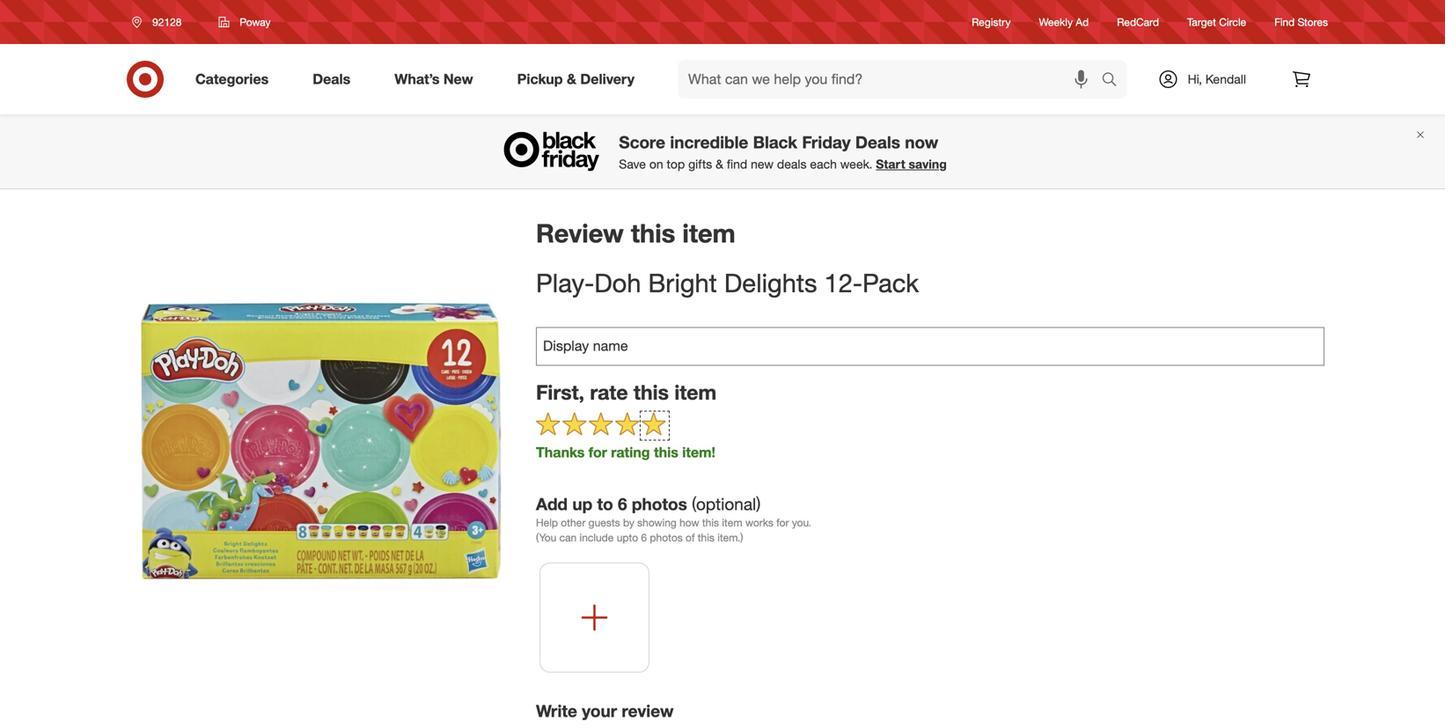 Task type: describe. For each thing, give the bounding box(es) containing it.
rating
[[611, 444, 650, 461]]

categories link
[[180, 60, 291, 99]]

you.
[[792, 516, 812, 529]]

black
[[753, 132, 798, 152]]

item.)
[[718, 531, 744, 544]]

this right the of
[[698, 531, 715, 544]]

target circle link
[[1188, 14, 1247, 30]]

top
[[667, 156, 685, 172]]

0 vertical spatial item
[[683, 217, 736, 249]]

weekly ad
[[1039, 15, 1089, 29]]

target circle
[[1188, 15, 1247, 29]]

stores
[[1298, 15, 1329, 29]]

find
[[1275, 15, 1295, 29]]

pack
[[863, 267, 919, 298]]

of
[[686, 531, 695, 544]]

find stores
[[1275, 15, 1329, 29]]

(you
[[536, 531, 557, 544]]

help
[[536, 516, 558, 529]]

registry
[[972, 15, 1011, 29]]

item!
[[683, 444, 716, 461]]

now
[[905, 132, 939, 152]]

kendall
[[1206, 71, 1247, 87]]

to
[[597, 494, 613, 514]]

0 horizontal spatial &
[[567, 70, 577, 88]]

hi, kendall
[[1188, 71, 1247, 87]]

first,
[[536, 380, 585, 405]]

upto
[[617, 531, 638, 544]]

pickup & delivery link
[[502, 60, 657, 99]]

poway button
[[207, 6, 282, 38]]

guests
[[589, 516, 620, 529]]

92128
[[152, 15, 182, 29]]

review this item
[[536, 217, 736, 249]]

(optional)
[[692, 494, 761, 514]]

1 vertical spatial item
[[675, 380, 717, 405]]

find
[[727, 156, 748, 172]]

weekly
[[1039, 15, 1073, 29]]

incredible
[[670, 132, 749, 152]]

deals link
[[298, 60, 373, 99]]

thanks
[[536, 444, 585, 461]]

& inside score incredible black friday deals now save on top gifts & find new deals each week. start saving
[[716, 156, 724, 172]]

search button
[[1094, 60, 1136, 102]]

deals
[[777, 156, 807, 172]]

12-
[[825, 267, 863, 298]]

other
[[561, 516, 586, 529]]

redcard link
[[1117, 14, 1160, 30]]

on
[[650, 156, 664, 172]]

circle
[[1220, 15, 1247, 29]]

delivery
[[581, 70, 635, 88]]

play-doh bright delights 12-pack
[[536, 267, 919, 298]]

registry link
[[972, 14, 1011, 30]]



Task type: locate. For each thing, give the bounding box(es) containing it.
ad
[[1076, 15, 1089, 29]]

this right the rate
[[634, 380, 669, 405]]

find stores link
[[1275, 14, 1329, 30]]

target
[[1188, 15, 1217, 29]]

0 vertical spatial for
[[589, 444, 607, 461]]

for left rating
[[589, 444, 607, 461]]

start
[[876, 156, 906, 172]]

saving
[[909, 156, 947, 172]]

by
[[623, 516, 635, 529]]

1 vertical spatial 6
[[641, 531, 647, 544]]

search
[[1094, 72, 1136, 89]]

for inside add up to 6 photos (optional) help other guests by showing how this item works for you. (you can include upto 6 photos of this item.)
[[777, 516, 789, 529]]

deals up start
[[856, 132, 901, 152]]

weekly ad link
[[1039, 14, 1089, 30]]

review
[[536, 217, 624, 249]]

first, rate this item
[[536, 380, 717, 405]]

thanks for rating this item!
[[536, 444, 716, 461]]

hi,
[[1188, 71, 1203, 87]]

0 vertical spatial photos
[[632, 494, 687, 514]]

1 vertical spatial photos
[[650, 531, 683, 544]]

what's new link
[[380, 60, 495, 99]]

0 vertical spatial deals
[[313, 70, 351, 88]]

What can we help you find? suggestions appear below search field
[[678, 60, 1106, 99]]

this up bright
[[631, 217, 676, 249]]

score incredible black friday deals now save on top gifts & find new deals each week. start saving
[[619, 132, 947, 172]]

this
[[631, 217, 676, 249], [634, 380, 669, 405], [654, 444, 679, 461], [702, 516, 719, 529], [698, 531, 715, 544]]

deals inside score incredible black friday deals now save on top gifts & find new deals each week. start saving
[[856, 132, 901, 152]]

1 vertical spatial for
[[777, 516, 789, 529]]

photos
[[632, 494, 687, 514], [650, 531, 683, 544]]

doh
[[595, 267, 641, 298]]

week.
[[841, 156, 873, 172]]

6
[[618, 494, 627, 514], [641, 531, 647, 544]]

can
[[560, 531, 577, 544]]

2 vertical spatial item
[[722, 516, 743, 529]]

0 vertical spatial 6
[[618, 494, 627, 514]]

92128 button
[[121, 6, 200, 38]]

add up to 6 photos (optional) help other guests by showing how this item works for you. (you can include upto 6 photos of this item.)
[[536, 494, 812, 544]]

include
[[580, 531, 614, 544]]

None text field
[[536, 327, 1325, 366]]

new
[[444, 70, 473, 88]]

this right "how"
[[702, 516, 719, 529]]

6 right upto
[[641, 531, 647, 544]]

what's
[[395, 70, 440, 88]]

6 right 'to'
[[618, 494, 627, 514]]

showing
[[638, 516, 677, 529]]

play-
[[536, 267, 595, 298]]

photos down showing at the left bottom of page
[[650, 531, 683, 544]]

each
[[810, 156, 837, 172]]

0 vertical spatial &
[[567, 70, 577, 88]]

score
[[619, 132, 666, 152]]

this left the item!
[[654, 444, 679, 461]]

poway
[[240, 15, 271, 29]]

item inside add up to 6 photos (optional) help other guests by showing how this item works for you. (you can include upto 6 photos of this item.)
[[722, 516, 743, 529]]

gifts
[[689, 156, 712, 172]]

0 horizontal spatial deals
[[313, 70, 351, 88]]

0 horizontal spatial for
[[589, 444, 607, 461]]

1 horizontal spatial &
[[716, 156, 724, 172]]

for
[[589, 444, 607, 461], [777, 516, 789, 529]]

item up item.)
[[722, 516, 743, 529]]

rate
[[590, 380, 628, 405]]

& right pickup
[[567, 70, 577, 88]]

up
[[573, 494, 593, 514]]

add
[[536, 494, 568, 514]]

0 horizontal spatial 6
[[618, 494, 627, 514]]

&
[[567, 70, 577, 88], [716, 156, 724, 172]]

1 horizontal spatial for
[[777, 516, 789, 529]]

item up play-doh bright delights 12-pack
[[683, 217, 736, 249]]

item up the item!
[[675, 380, 717, 405]]

1 vertical spatial deals
[[856, 132, 901, 152]]

1 horizontal spatial deals
[[856, 132, 901, 152]]

what's new
[[395, 70, 473, 88]]

new
[[751, 156, 774, 172]]

bright
[[648, 267, 717, 298]]

works
[[746, 516, 774, 529]]

save
[[619, 156, 646, 172]]

pickup & delivery
[[517, 70, 635, 88]]

photos up showing at the left bottom of page
[[632, 494, 687, 514]]

item
[[683, 217, 736, 249], [675, 380, 717, 405], [722, 516, 743, 529]]

1 vertical spatial &
[[716, 156, 724, 172]]

& left find
[[716, 156, 724, 172]]

redcard
[[1117, 15, 1160, 29]]

for left you.
[[777, 516, 789, 529]]

deals left what's
[[313, 70, 351, 88]]

deals
[[313, 70, 351, 88], [856, 132, 901, 152]]

delights
[[724, 267, 817, 298]]

pickup
[[517, 70, 563, 88]]

friday
[[802, 132, 851, 152]]

how
[[680, 516, 700, 529]]

categories
[[195, 70, 269, 88]]

1 horizontal spatial 6
[[641, 531, 647, 544]]



Task type: vqa. For each thing, say whether or not it's contained in the screenshot.
the right 6
yes



